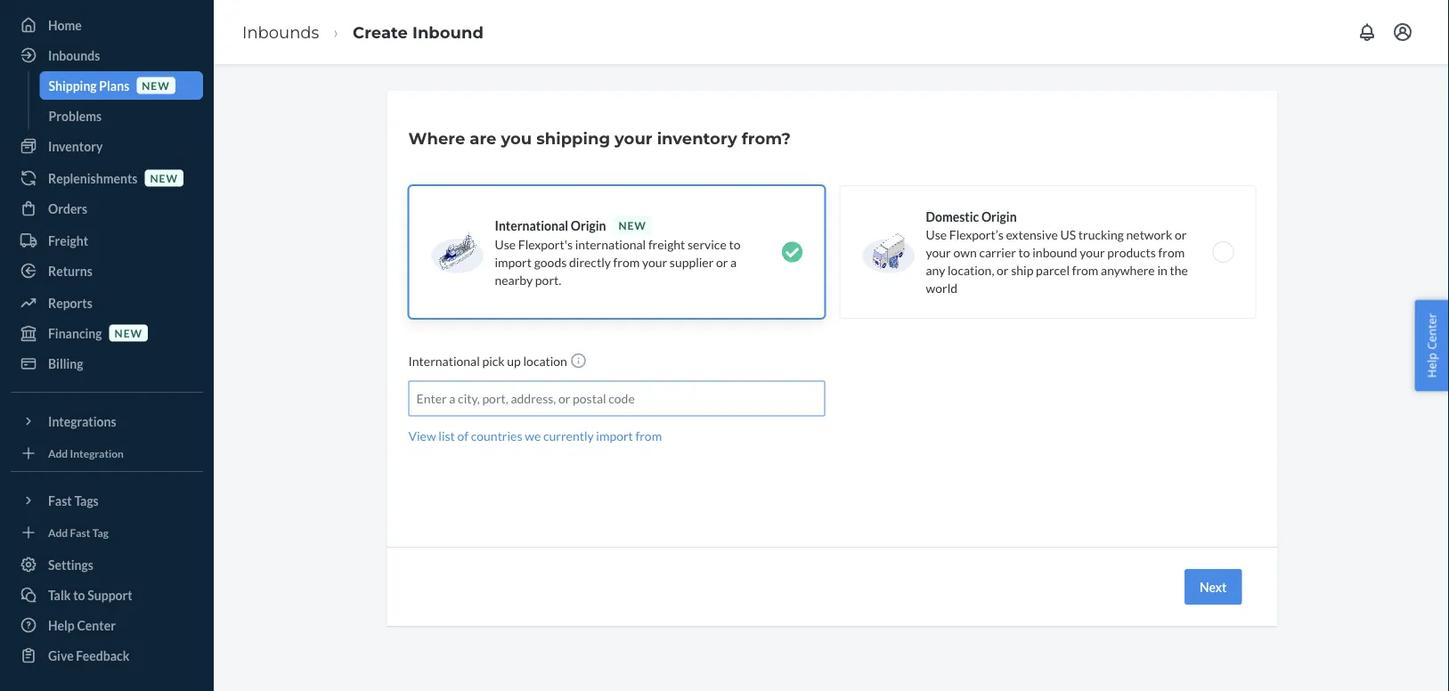 Task type: describe. For each thing, give the bounding box(es) containing it.
or down carrier
[[997, 262, 1009, 278]]

inventory
[[657, 128, 737, 148]]

list
[[439, 429, 455, 444]]

own
[[954, 245, 977, 260]]

check circle image
[[782, 241, 803, 263]]

origin for international
[[571, 218, 606, 233]]

talk to support button
[[11, 581, 203, 609]]

billing
[[48, 356, 83, 371]]

service
[[688, 237, 727, 252]]

view list of countries we currently import from button
[[409, 427, 662, 445]]

international origin
[[495, 218, 606, 233]]

tag
[[92, 526, 109, 539]]

nearby
[[495, 272, 533, 287]]

domestic origin use flexport's extensive us trucking network or your own carrier to inbound your products from any location, or ship parcel from anywhere in the world
[[926, 209, 1188, 295]]

enter a city, port, address, or postal code
[[417, 391, 635, 406]]

1 vertical spatial help
[[48, 618, 75, 633]]

1 vertical spatial fast
[[70, 526, 90, 539]]

use inside "domestic origin use flexport's extensive us trucking network or your own carrier to inbound your products from any location, or ship parcel from anywhere in the world"
[[926, 227, 947, 242]]

port.
[[535, 272, 562, 287]]

breadcrumbs navigation
[[228, 6, 498, 58]]

location
[[523, 354, 567, 369]]

ship
[[1011, 262, 1034, 278]]

or right the network at the right top of page
[[1175, 227, 1187, 242]]

financing
[[48, 326, 102, 341]]

replenishments
[[48, 171, 138, 186]]

shipping plans
[[49, 78, 129, 93]]

1 vertical spatial center
[[77, 618, 116, 633]]

add fast tag link
[[11, 522, 203, 544]]

where are you shipping your inventory from?
[[409, 128, 791, 148]]

from inside use flexport's international freight service to import goods directly from your supplier or a nearby port.
[[614, 254, 640, 270]]

flexport's
[[950, 227, 1004, 242]]

create
[[353, 22, 408, 42]]

help inside button
[[1424, 353, 1440, 378]]

settings
[[48, 557, 94, 572]]

we
[[525, 429, 541, 444]]

currently
[[543, 429, 594, 444]]

talk
[[48, 588, 71, 603]]

extensive
[[1006, 227, 1058, 242]]

tags
[[74, 493, 99, 508]]

from?
[[742, 128, 791, 148]]

add for add fast tag
[[48, 526, 68, 539]]

the
[[1170, 262, 1188, 278]]

add integration
[[48, 447, 124, 460]]

create inbound link
[[353, 22, 484, 42]]

from right "parcel"
[[1072, 262, 1099, 278]]

inbound
[[1033, 245, 1078, 260]]

supplier
[[670, 254, 714, 270]]

inbounds link inside breadcrumbs navigation
[[242, 22, 319, 42]]

orders link
[[11, 194, 203, 223]]

new for international origin
[[619, 219, 647, 232]]

you
[[501, 128, 532, 148]]

domestic
[[926, 209, 979, 224]]

add fast tag
[[48, 526, 109, 539]]

problems
[[49, 108, 102, 123]]

center inside button
[[1424, 313, 1440, 350]]

help center button
[[1415, 300, 1450, 391]]

open account menu image
[[1393, 21, 1414, 43]]

origin for domestic
[[982, 209, 1017, 224]]

1 vertical spatial help center
[[48, 618, 116, 633]]

us
[[1061, 227, 1076, 242]]

from inside button
[[636, 429, 662, 444]]

where
[[409, 128, 465, 148]]

port,
[[482, 391, 509, 406]]

of
[[458, 429, 469, 444]]

shipping
[[49, 78, 97, 93]]

to inside "domestic origin use flexport's extensive us trucking network or your own carrier to inbound your products from any location, or ship parcel from anywhere in the world"
[[1019, 245, 1031, 260]]

to inside button
[[73, 588, 85, 603]]

help center inside button
[[1424, 313, 1440, 378]]

orders
[[48, 201, 88, 216]]

countries
[[471, 429, 523, 444]]

new for financing
[[115, 326, 143, 339]]

0 horizontal spatial a
[[449, 391, 456, 406]]

a inside use flexport's international freight service to import goods directly from your supplier or a nearby port.
[[731, 254, 737, 270]]

integrations
[[48, 414, 116, 429]]

fast tags button
[[11, 486, 203, 515]]

0 horizontal spatial inbounds link
[[11, 41, 203, 69]]

inventory
[[48, 139, 103, 154]]

talk to support
[[48, 588, 132, 603]]

support
[[88, 588, 132, 603]]

use flexport's international freight service to import goods directly from your supplier or a nearby port.
[[495, 237, 741, 287]]

open notifications image
[[1357, 21, 1378, 43]]



Task type: locate. For each thing, give the bounding box(es) containing it.
shipping
[[537, 128, 610, 148]]

returns
[[48, 263, 93, 278]]

0 horizontal spatial international
[[409, 354, 480, 369]]

carrier
[[980, 245, 1017, 260]]

import inside button
[[596, 429, 633, 444]]

0 vertical spatial a
[[731, 254, 737, 270]]

give feedback
[[48, 648, 130, 663]]

to
[[729, 237, 741, 252], [1019, 245, 1031, 260], [73, 588, 85, 603]]

1 horizontal spatial to
[[729, 237, 741, 252]]

view list of countries we currently import from
[[409, 429, 662, 444]]

fast tags
[[48, 493, 99, 508]]

directly
[[569, 254, 611, 270]]

new for shipping plans
[[142, 79, 170, 92]]

network
[[1127, 227, 1173, 242]]

products
[[1108, 245, 1156, 260]]

give
[[48, 648, 74, 663]]

1 horizontal spatial international
[[495, 218, 568, 233]]

to right service in the top of the page
[[729, 237, 741, 252]]

international for international pick up location
[[409, 354, 480, 369]]

next
[[1200, 580, 1227, 595]]

1 vertical spatial a
[[449, 391, 456, 406]]

fast inside dropdown button
[[48, 493, 72, 508]]

0 horizontal spatial help center
[[48, 618, 116, 633]]

a
[[731, 254, 737, 270], [449, 391, 456, 406]]

help
[[1424, 353, 1440, 378], [48, 618, 75, 633]]

origin up international
[[571, 218, 606, 233]]

freight
[[649, 237, 685, 252]]

1 horizontal spatial origin
[[982, 209, 1017, 224]]

import
[[495, 254, 532, 270], [596, 429, 633, 444]]

add integration link
[[11, 443, 203, 464]]

from up the the on the top
[[1159, 245, 1185, 260]]

0 horizontal spatial center
[[77, 618, 116, 633]]

problems link
[[40, 102, 203, 130]]

freight
[[48, 233, 88, 248]]

view
[[409, 429, 436, 444]]

1 horizontal spatial center
[[1424, 313, 1440, 350]]

goods
[[534, 254, 567, 270]]

plans
[[99, 78, 129, 93]]

or down service in the top of the page
[[716, 254, 728, 270]]

trucking
[[1079, 227, 1124, 242]]

new for replenishments
[[150, 171, 178, 184]]

1 horizontal spatial a
[[731, 254, 737, 270]]

origin inside "domestic origin use flexport's extensive us trucking network or your own carrier to inbound your products from any location, or ship parcel from anywhere in the world"
[[982, 209, 1017, 224]]

international
[[495, 218, 568, 233], [409, 354, 480, 369]]

fast left tag
[[70, 526, 90, 539]]

help center link
[[11, 611, 203, 640]]

origin
[[982, 209, 1017, 224], [571, 218, 606, 233]]

new up 'orders' link
[[150, 171, 178, 184]]

your
[[615, 128, 653, 148], [926, 245, 951, 260], [1080, 245, 1105, 260], [642, 254, 667, 270]]

2 horizontal spatial to
[[1019, 245, 1031, 260]]

or
[[1175, 227, 1187, 242], [716, 254, 728, 270], [997, 262, 1009, 278], [559, 391, 571, 406]]

anywhere
[[1101, 262, 1155, 278]]

international
[[575, 237, 646, 252]]

are
[[470, 128, 497, 148]]

home
[[48, 17, 82, 33]]

0 horizontal spatial origin
[[571, 218, 606, 233]]

0 vertical spatial import
[[495, 254, 532, 270]]

postal
[[573, 391, 606, 406]]

1 horizontal spatial help center
[[1424, 313, 1440, 378]]

freight link
[[11, 226, 203, 255]]

your down freight
[[642, 254, 667, 270]]

enter
[[417, 391, 447, 406]]

1 horizontal spatial inbounds
[[242, 22, 319, 42]]

origin up "flexport's"
[[982, 209, 1017, 224]]

center
[[1424, 313, 1440, 350], [77, 618, 116, 633]]

0 vertical spatial international
[[495, 218, 568, 233]]

0 vertical spatial center
[[1424, 313, 1440, 350]]

new
[[142, 79, 170, 92], [150, 171, 178, 184], [619, 219, 647, 232], [115, 326, 143, 339]]

0 horizontal spatial inbounds
[[48, 48, 100, 63]]

or inside use flexport's international freight service to import goods directly from your supplier or a nearby port.
[[716, 254, 728, 270]]

billing link
[[11, 349, 203, 378]]

1 vertical spatial import
[[596, 429, 633, 444]]

reports link
[[11, 289, 203, 317]]

from right currently
[[636, 429, 662, 444]]

integration
[[70, 447, 124, 460]]

0 horizontal spatial to
[[73, 588, 85, 603]]

your up any
[[926, 245, 951, 260]]

fast
[[48, 493, 72, 508], [70, 526, 90, 539]]

use
[[926, 227, 947, 242], [495, 237, 516, 252]]

international up flexport's
[[495, 218, 568, 233]]

or left postal
[[559, 391, 571, 406]]

inbound
[[413, 22, 484, 42]]

a left city,
[[449, 391, 456, 406]]

location,
[[948, 262, 995, 278]]

from
[[1159, 245, 1185, 260], [614, 254, 640, 270], [1072, 262, 1099, 278], [636, 429, 662, 444]]

use up nearby
[[495, 237, 516, 252]]

add up the settings on the bottom left
[[48, 526, 68, 539]]

returns link
[[11, 257, 203, 285]]

1 vertical spatial add
[[48, 526, 68, 539]]

1 add from the top
[[48, 447, 68, 460]]

a right supplier
[[731, 254, 737, 270]]

0 vertical spatial inbounds
[[242, 22, 319, 42]]

from down international
[[614, 254, 640, 270]]

add for add integration
[[48, 447, 68, 460]]

integrations button
[[11, 407, 203, 436]]

to up ship on the top of the page
[[1019, 245, 1031, 260]]

1 horizontal spatial use
[[926, 227, 947, 242]]

international for international origin
[[495, 218, 568, 233]]

any
[[926, 262, 946, 278]]

parcel
[[1036, 262, 1070, 278]]

to right talk
[[73, 588, 85, 603]]

0 vertical spatial help center
[[1424, 313, 1440, 378]]

add
[[48, 447, 68, 460], [48, 526, 68, 539]]

2 add from the top
[[48, 526, 68, 539]]

0 horizontal spatial help
[[48, 618, 75, 633]]

up
[[507, 354, 521, 369]]

new right the plans
[[142, 79, 170, 92]]

code
[[609, 391, 635, 406]]

city,
[[458, 391, 480, 406]]

fast left tags
[[48, 493, 72, 508]]

use inside use flexport's international freight service to import goods directly from your supplier or a nearby port.
[[495, 237, 516, 252]]

your right shipping
[[615, 128, 653, 148]]

create inbound
[[353, 22, 484, 42]]

next button
[[1185, 569, 1242, 605]]

1 horizontal spatial help
[[1424, 353, 1440, 378]]

0 vertical spatial fast
[[48, 493, 72, 508]]

1 horizontal spatial import
[[596, 429, 633, 444]]

international up enter
[[409, 354, 480, 369]]

import down code in the bottom of the page
[[596, 429, 633, 444]]

0 vertical spatial add
[[48, 447, 68, 460]]

new up international
[[619, 219, 647, 232]]

import inside use flexport's international freight service to import goods directly from your supplier or a nearby port.
[[495, 254, 532, 270]]

add left integration at the left
[[48, 447, 68, 460]]

settings link
[[11, 551, 203, 579]]

to inside use flexport's international freight service to import goods directly from your supplier or a nearby port.
[[729, 237, 741, 252]]

use down domestic
[[926, 227, 947, 242]]

1 vertical spatial international
[[409, 354, 480, 369]]

inbounds
[[242, 22, 319, 42], [48, 48, 100, 63]]

address,
[[511, 391, 556, 406]]

flexport's
[[518, 237, 573, 252]]

inventory link
[[11, 132, 203, 160]]

0 vertical spatial help
[[1424, 353, 1440, 378]]

pick
[[482, 354, 505, 369]]

0 horizontal spatial import
[[495, 254, 532, 270]]

import up nearby
[[495, 254, 532, 270]]

1 horizontal spatial inbounds link
[[242, 22, 319, 42]]

import for goods
[[495, 254, 532, 270]]

international pick up location
[[409, 354, 570, 369]]

feedback
[[76, 648, 130, 663]]

import for from
[[596, 429, 633, 444]]

0 horizontal spatial use
[[495, 237, 516, 252]]

your down the trucking
[[1080, 245, 1105, 260]]

home link
[[11, 11, 203, 39]]

give feedback button
[[11, 642, 203, 670]]

inbounds inside breadcrumbs navigation
[[242, 22, 319, 42]]

reports
[[48, 295, 92, 311]]

new down reports link
[[115, 326, 143, 339]]

inbounds link
[[242, 22, 319, 42], [11, 41, 203, 69]]

your inside use flexport's international freight service to import goods directly from your supplier or a nearby port.
[[642, 254, 667, 270]]

world
[[926, 280, 958, 295]]

1 vertical spatial inbounds
[[48, 48, 100, 63]]



Task type: vqa. For each thing, say whether or not it's contained in the screenshot.
own
yes



